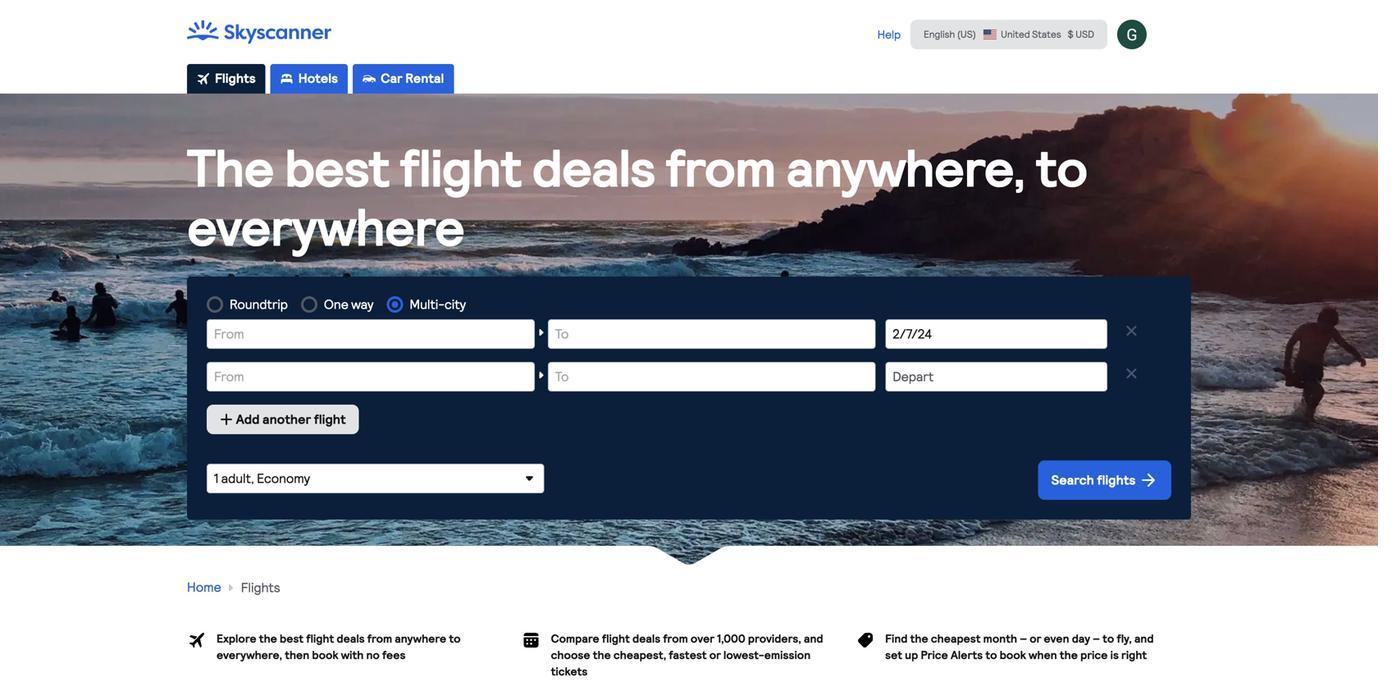 Task type: vqa. For each thing, say whether or not it's contained in the screenshot.
Direct Flights Checkbox
no



Task type: describe. For each thing, give the bounding box(es) containing it.
flights link
[[187, 64, 266, 94]]

account image
[[1118, 20, 1147, 49]]

one way
[[324, 297, 374, 312]]

up
[[905, 648, 919, 662]]

lowest-
[[724, 648, 765, 662]]

everywhere
[[187, 196, 465, 259]]

To text field
[[548, 362, 876, 392]]

hotels link
[[271, 64, 348, 94]]

explore
[[217, 632, 257, 646]]

from inside the best flight deals from anywhere, to everywhere
[[666, 137, 776, 200]]

the best flight deals from anywhere, to everywhere
[[187, 137, 1088, 259]]

then
[[285, 648, 310, 662]]

fastest
[[669, 648, 707, 662]]

find
[[886, 632, 908, 646]]

is
[[1111, 648, 1119, 662]]

fees
[[382, 648, 406, 662]]

economy
[[257, 471, 310, 486]]

2/7/24
[[893, 326, 933, 342]]

find the cheapest month – or even day – to fly, and set up price alerts to book when the price is right
[[886, 632, 1155, 662]]

1,000
[[718, 632, 746, 646]]

multi-
[[410, 297, 445, 312]]

deals inside the best flight deals from anywhere, to everywhere
[[532, 137, 656, 200]]

tickets
[[551, 664, 588, 678]]

even
[[1044, 632, 1070, 646]]

to inside the 'explore the best flight deals from anywhere to everywhere, then book with no fees'
[[449, 632, 461, 646]]

the up up
[[911, 632, 929, 646]]

flight inside button
[[314, 412, 346, 427]]

states
[[1033, 28, 1062, 40]]

anywhere
[[395, 632, 447, 646]]

the
[[187, 137, 274, 200]]

search flights
[[1052, 472, 1136, 488]]

book inside the 'explore the best flight deals from anywhere to everywhere, then book with no fees'
[[312, 648, 339, 662]]

desktop__njgyo image
[[363, 72, 376, 85]]

cheapest,
[[614, 648, 667, 662]]

(us)
[[958, 28, 977, 40]]

flight inside the 'explore the best flight deals from anywhere to everywhere, then book with no fees'
[[306, 632, 334, 646]]

$
[[1068, 28, 1074, 40]]

month
[[984, 632, 1018, 646]]

the inside the 'explore the best flight deals from anywhere to everywhere, then book with no fees'
[[259, 632, 277, 646]]

another
[[263, 412, 311, 427]]

home
[[187, 580, 221, 595]]

and inside compare flight deals from over 1,000 providers, and choose the cheapest, fastest or lowest-emission tickets
[[804, 632, 824, 646]]

best inside the best flight deals from anywhere, to everywhere
[[285, 137, 389, 200]]

the down even
[[1060, 648, 1079, 662]]

price
[[921, 648, 949, 662]]

Roundtrip radio
[[207, 296, 223, 313]]

add
[[236, 412, 260, 427]]

add another flight button
[[207, 405, 359, 434]]

from inside compare flight deals from over 1,000 providers, and choose the cheapest, fastest or lowest-emission tickets
[[663, 632, 688, 646]]

book inside find the cheapest month – or even day – to fly, and set up price alerts to book when the price is right
[[1000, 648, 1027, 662]]

best inside the 'explore the best flight deals from anywhere to everywhere, then book with no fees'
[[280, 632, 304, 646]]

with
[[341, 648, 364, 662]]

adult,
[[221, 471, 254, 486]]

home link
[[187, 579, 221, 596]]

english
[[924, 28, 956, 40]]

the inside compare flight deals from over 1,000 providers, and choose the cheapest, fastest or lowest-emission tickets
[[593, 648, 611, 662]]

compare flight deals from over 1,000 providers, and choose the cheapest, fastest or lowest-emission tickets
[[551, 632, 824, 678]]

roundtrip
[[230, 297, 288, 312]]

flight inside the best flight deals from anywhere, to everywhere
[[400, 137, 522, 200]]

Multi-city radio
[[387, 296, 403, 313]]

desktop__njgyo image
[[280, 72, 294, 85]]

1
[[214, 471, 219, 486]]

or inside compare flight deals from over 1,000 providers, and choose the cheapest, fastest or lowest-emission tickets
[[710, 648, 721, 662]]

united
[[1001, 28, 1031, 40]]



Task type: locate. For each thing, give the bounding box(es) containing it.
–
[[1020, 632, 1028, 646], [1093, 632, 1101, 646]]

choose
[[551, 648, 591, 662]]

1 horizontal spatial and
[[1135, 632, 1155, 646]]

rental
[[406, 71, 444, 86]]

car rental link
[[353, 64, 454, 94]]

deals inside compare flight deals from over 1,000 providers, and choose the cheapest, fastest or lowest-emission tickets
[[633, 632, 661, 646]]

day
[[1073, 632, 1091, 646]]

0 horizontal spatial –
[[1020, 632, 1028, 646]]

compare
[[551, 632, 600, 646]]

0 horizontal spatial and
[[804, 632, 824, 646]]

flight inside compare flight deals from over 1,000 providers, and choose the cheapest, fastest or lowest-emission tickets
[[602, 632, 630, 646]]

over
[[691, 632, 715, 646]]

us image
[[983, 29, 998, 40]]

flights right active__n2u0z image
[[215, 71, 256, 86]]

2 – from the left
[[1093, 632, 1101, 646]]

car
[[381, 71, 403, 86]]

english (us)
[[924, 28, 977, 40]]

none field to
[[548, 362, 876, 392]]

0 vertical spatial best
[[285, 137, 389, 200]]

or up when
[[1030, 632, 1042, 646]]

price
[[1081, 648, 1108, 662]]

1 vertical spatial best
[[280, 632, 304, 646]]

flight
[[400, 137, 522, 200], [314, 412, 346, 427], [306, 632, 334, 646], [602, 632, 630, 646]]

way
[[351, 297, 374, 312]]

or down over
[[710, 648, 721, 662]]

and up right on the right bottom
[[1135, 632, 1155, 646]]

1 from text field from the top
[[207, 319, 535, 349]]

1 horizontal spatial book
[[1000, 648, 1027, 662]]

1 adult, economy button
[[207, 464, 545, 493]]

book down the month
[[1000, 648, 1027, 662]]

hotels
[[299, 71, 338, 86]]

right
[[1122, 648, 1148, 662]]

1 – from the left
[[1020, 632, 1028, 646]]

emission
[[765, 648, 811, 662]]

depart
[[893, 369, 934, 385]]

book left with
[[312, 648, 339, 662]]

flights right 'rtl support__otjmo' icon
[[241, 580, 280, 595]]

from inside the 'explore the best flight deals from anywhere to everywhere, then book with no fees'
[[368, 632, 392, 646]]

flights
[[215, 71, 256, 86], [241, 580, 280, 595]]

or inside find the cheapest month – or even day – to fly, and set up price alerts to book when the price is right
[[1030, 632, 1042, 646]]

To text field
[[548, 319, 876, 349]]

0 vertical spatial or
[[1030, 632, 1042, 646]]

to
[[1037, 137, 1088, 200], [449, 632, 461, 646], [1103, 632, 1115, 646], [986, 648, 998, 662]]

from text field for 2/7/24
[[207, 319, 535, 349]]

united states $ usd
[[1001, 28, 1095, 40]]

rtl support__otjmo image
[[225, 581, 238, 594]]

– right day
[[1093, 632, 1101, 646]]

0 horizontal spatial book
[[312, 648, 339, 662]]

0 vertical spatial flights
[[215, 71, 256, 86]]

multi-city
[[410, 297, 466, 312]]

cheapest
[[931, 632, 981, 646]]

1 adult, economy
[[214, 471, 310, 486]]

usd
[[1076, 28, 1095, 40]]

no
[[366, 648, 380, 662]]

0 vertical spatial from text field
[[207, 319, 535, 349]]

the right choose
[[593, 648, 611, 662]]

rtl support__nwi2n image
[[1139, 470, 1159, 490]]

2 and from the left
[[1135, 632, 1155, 646]]

2/7/24 button
[[886, 319, 1108, 349]]

from text field for depart
[[207, 362, 535, 392]]

One way radio
[[301, 296, 318, 313]]

or
[[1030, 632, 1042, 646], [710, 648, 721, 662]]

2 from text field from the top
[[207, 362, 535, 392]]

car rental
[[381, 71, 444, 86]]

From text field
[[207, 319, 535, 349], [207, 362, 535, 392]]

1 vertical spatial from text field
[[207, 362, 535, 392]]

one
[[324, 297, 349, 312]]

None field
[[207, 319, 535, 349], [548, 319, 876, 349], [207, 362, 535, 392], [548, 362, 876, 392], [207, 319, 535, 349], [207, 362, 535, 392]]

help
[[878, 27, 901, 41]]

1 vertical spatial flights
[[241, 580, 280, 595]]

deals inside the 'explore the best flight deals from anywhere to everywhere, then book with no fees'
[[337, 632, 365, 646]]

when
[[1029, 648, 1058, 662]]

from
[[666, 137, 776, 200], [368, 632, 392, 646], [663, 632, 688, 646]]

to inside the best flight deals from anywhere, to everywhere
[[1037, 137, 1088, 200]]

fly,
[[1117, 632, 1133, 646]]

– right the month
[[1020, 632, 1028, 646]]

2 book from the left
[[1000, 648, 1027, 662]]

and up emission
[[804, 632, 824, 646]]

deals
[[532, 137, 656, 200], [337, 632, 365, 646], [633, 632, 661, 646]]

alerts
[[951, 648, 984, 662]]

city
[[445, 297, 466, 312]]

0 horizontal spatial or
[[710, 648, 721, 662]]

1 vertical spatial or
[[710, 648, 721, 662]]

the up everywhere,
[[259, 632, 277, 646]]

flights
[[1098, 472, 1136, 488]]

1 horizontal spatial or
[[1030, 632, 1042, 646]]

everywhere,
[[217, 648, 282, 662]]

help link
[[878, 27, 901, 41]]

search flights button
[[1039, 460, 1172, 500]]

set
[[886, 648, 903, 662]]

active__n2u0z image
[[197, 72, 210, 85]]

1 and from the left
[[804, 632, 824, 646]]

the
[[259, 632, 277, 646], [911, 632, 929, 646], [593, 648, 611, 662], [1060, 648, 1079, 662]]

depart button
[[886, 362, 1108, 392]]

anywhere,
[[787, 137, 1026, 200]]

and inside find the cheapest month – or even day – to fly, and set up price alerts to book when the price is right
[[1135, 632, 1155, 646]]

1 horizontal spatial –
[[1093, 632, 1101, 646]]

best
[[285, 137, 389, 200], [280, 632, 304, 646]]

providers,
[[748, 632, 802, 646]]

and
[[804, 632, 824, 646], [1135, 632, 1155, 646]]

search
[[1052, 472, 1095, 488]]

book
[[312, 648, 339, 662], [1000, 648, 1027, 662]]

explore the best flight deals from anywhere to everywhere, then book with no fees
[[217, 632, 461, 662]]

add another flight
[[236, 412, 346, 427]]

1 book from the left
[[312, 648, 339, 662]]



